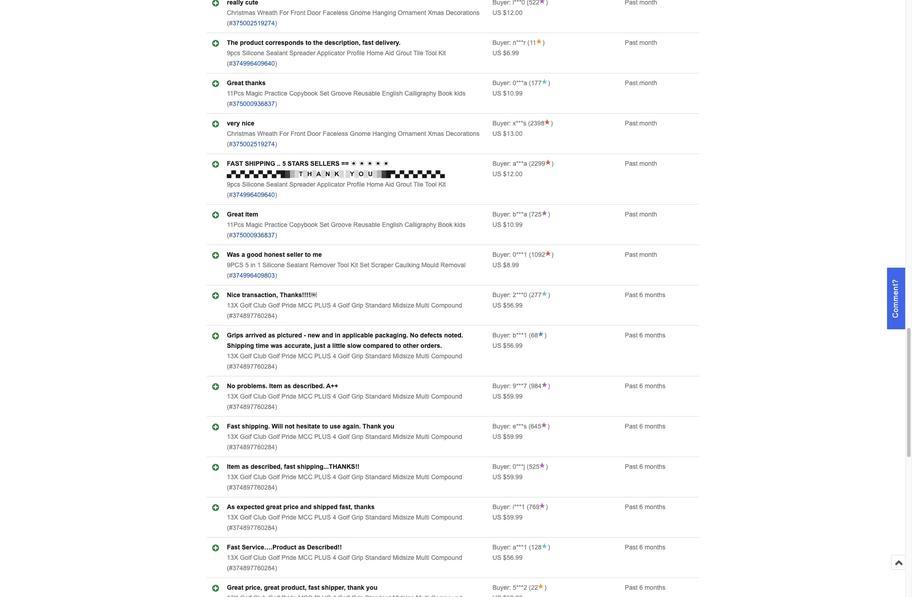 Task type: vqa. For each thing, say whether or not it's contained in the screenshot.
Ebay inside the The 40% Off The Entire Adidas Store main content
no



Task type: describe. For each thing, give the bounding box(es) containing it.
comment?
[[892, 279, 900, 318]]

( 525
[[525, 464, 540, 471]]

compound inside item as described, fast shipping...thanks!! 13x golf club golf pride mcc plus 4 golf grip standard midsize multi compound (#374897760284)
[[431, 474, 462, 481]]

buyer: a***a
[[493, 160, 527, 167]]

past 6 months for ( 525
[[625, 464, 666, 471]]

comment? link
[[888, 268, 906, 330]]

fast shipping .. 5 stars sellers  == ☀ ☀ ☀ ☀ ☀ ▄▀▄▀▄▀▄▀▄▀▄▀█▓▒░t░h░a░n░k░ ░y░o░u░▒▓█▀▄▀▄▀▄▀▄▀▄▀▄
[[227, 160, 445, 178]]

9pcs silicone sealant spreader applicator profile home aid grout tile tool kit (# for description,
[[227, 50, 446, 67]]

mcc inside fast service….product as described!! 13x golf club golf pride mcc plus 4 golf grip standard midsize multi compound (#374897760284)
[[298, 555, 313, 562]]

645
[[531, 423, 542, 431]]

past month for 177
[[625, 79, 657, 87]]

0 vertical spatial fast
[[363, 39, 374, 46]]

use
[[330, 423, 341, 431]]

club inside the as expected great price and shipped fast, thanks 13x golf club golf pride mcc plus 4 golf grip standard midsize multi compound (#374897760284)
[[254, 514, 267, 522]]

no problems.  item as described.  a++ 13x golf club golf pride mcc plus 4 golf grip standard midsize multi compound (#374897760284)
[[227, 383, 462, 411]]

us for buyer: 0***a
[[493, 90, 502, 97]]

plus inside fast service….product as described!! 13x golf club golf pride mcc plus 4 golf grip standard midsize multi compound (#374897760284)
[[315, 555, 331, 562]]

fast,
[[340, 504, 353, 511]]

fast service….product as described!! 13x golf club golf pride mcc plus 4 golf grip standard midsize multi compound (#374897760284)
[[227, 544, 462, 573]]

was
[[271, 343, 283, 350]]

0 vertical spatial thanks
[[245, 79, 266, 87]]

4 inside nice transaction, thanks!!!!￼ 13x golf club golf pride mcc plus 4 golf grip standard midsize multi compound (#374897760284)
[[333, 302, 336, 309]]

tool inside 9pcs 5 in 1 silicone sealant remover tool kit set scraper caulking mould removal (#
[[337, 262, 349, 269]]

( 277
[[527, 292, 542, 299]]

$13.00
[[503, 130, 523, 138]]

us for buyer: n***r
[[493, 50, 502, 57]]

past for ( 984
[[625, 383, 638, 390]]

to left me
[[305, 251, 311, 259]]

nice transaction, thanks!!!!￼ 13x golf club golf pride mcc plus 4 golf grip standard midsize multi compound (#374897760284)
[[227, 292, 462, 320]]

described,
[[251, 464, 282, 471]]

shipped
[[314, 504, 338, 511]]

time
[[256, 343, 269, 350]]

feedback left by buyer. element for ( 22
[[493, 585, 527, 592]]

mould
[[422, 262, 439, 269]]

sealant for ..
[[266, 181, 288, 188]]

other
[[403, 343, 419, 350]]

( 68
[[527, 332, 538, 339]]

a***a
[[513, 160, 527, 167]]

$56.99 for a***1
[[503, 555, 523, 562]]

374996409640 link for product
[[233, 60, 275, 67]]

pride inside grips arrived as pictured - new and in applicable packaging. no defects noted. shipping time was accurate, just a little slow compared to other orders. 13x golf club golf pride mcc plus 4 golf grip standard midsize multi compound (#374897760284)
[[282, 353, 297, 360]]

to inside grips arrived as pictured - new and in applicable packaging. no defects noted. shipping time was accurate, just a little slow compared to other orders. 13x golf club golf pride mcc plus 4 golf grip standard midsize multi compound (#374897760284)
[[395, 343, 401, 350]]

standard inside no problems.  item as described.  a++ 13x golf club golf pride mcc plus 4 golf grip standard midsize multi compound (#374897760284)
[[365, 393, 391, 401]]

silicone inside 9pcs 5 in 1 silicone sealant remover tool kit set scraper caulking mould removal (#
[[263, 262, 285, 269]]

buyer: 0***a
[[493, 79, 527, 87]]

pride inside fast service….product as described!! 13x golf club golf pride mcc plus 4 golf grip standard midsize multi compound (#374897760284)
[[282, 555, 297, 562]]

no inside no problems.  item as described.  a++ 13x golf club golf pride mcc plus 4 golf grip standard midsize multi compound (#374897760284)
[[227, 383, 236, 390]]

set inside 9pcs 5 in 1 silicone sealant remover tool kit set scraper caulking mould removal (#
[[360, 262, 370, 269]]

$6.99
[[503, 50, 519, 57]]

1 past month element from the top
[[625, 0, 657, 6]]

375000936837 ) for thanks
[[233, 100, 277, 108]]

kit inside 9pcs 5 in 1 silicone sealant remover tool kit set scraper caulking mould removal (#
[[351, 262, 358, 269]]

very nice
[[227, 120, 255, 127]]

==
[[342, 160, 349, 167]]

us for buyer: b***1
[[493, 343, 502, 350]]

past 6 months element for 645
[[625, 423, 666, 431]]

mcc inside no problems.  item as described.  a++ 13x golf club golf pride mcc plus 4 golf grip standard midsize multi compound (#374897760284)
[[298, 393, 313, 401]]

(#374897760284) inside fast service….product as described!! 13x golf club golf pride mcc plus 4 golf grip standard midsize multi compound (#374897760284)
[[227, 565, 277, 573]]

2 ☀ from the left
[[359, 160, 365, 167]]

to left the
[[306, 39, 312, 46]]

compared
[[363, 343, 394, 350]]

( 769
[[525, 504, 540, 511]]

mcc inside grips arrived as pictured - new and in applicable packaging. no defects noted. shipping time was accurate, just a little slow compared to other orders. 13x golf club golf pride mcc plus 4 golf grip standard midsize multi compound (#374897760284)
[[298, 353, 313, 360]]

us $8.99
[[493, 262, 519, 269]]

plus inside fast shipping.  will not hesitate to use again.  thank you 13x golf club golf pride mcc plus 4 golf grip standard midsize multi compound (#374897760284)
[[315, 434, 331, 441]]

$59.99 for 0***j
[[503, 474, 523, 481]]

9***7
[[513, 383, 527, 390]]

mcc inside nice transaction, thanks!!!!￼ 13x golf club golf pride mcc plus 4 golf grip standard midsize multi compound (#374897760284)
[[298, 302, 313, 309]]

great for product,
[[264, 585, 280, 592]]

corresponds
[[265, 39, 304, 46]]

profile for ==
[[347, 181, 365, 188]]

home for delivery.
[[367, 50, 384, 57]]

us for buyer: x***s
[[493, 130, 502, 138]]

past 6 months element for 984
[[625, 383, 666, 390]]

club inside no problems.  item as described.  a++ 13x golf club golf pride mcc plus 4 golf grip standard midsize multi compound (#374897760284)
[[254, 393, 267, 401]]

6 (# from the top
[[227, 232, 233, 239]]

months for ( 277
[[645, 292, 666, 299]]

374996409803 link
[[233, 272, 275, 280]]

1092
[[531, 251, 545, 259]]

very nice element
[[227, 120, 255, 127]]

x***s
[[513, 120, 527, 127]]

11pcs magic practice copybook set groove reusable english calligraphy book kids (# for item
[[227, 221, 466, 239]]

375002519274 link for us $12.00
[[233, 20, 275, 27]]

aid for delivery.
[[385, 50, 394, 57]]

0 horizontal spatial you
[[366, 585, 378, 592]]

$10.99 for b***a
[[503, 221, 523, 229]]

delivery.
[[376, 39, 401, 46]]

grip inside no problems.  item as described.  a++ 13x golf club golf pride mcc plus 4 golf grip standard midsize multi compound (#374897760284)
[[352, 393, 364, 401]]

769
[[529, 504, 540, 511]]

feedback left by buyer. element for ( 645
[[493, 423, 527, 431]]

arrived
[[245, 332, 267, 339]]

374996409640 link for shipping
[[233, 192, 275, 199]]

fast
[[227, 160, 243, 167]]

thanks!!!!￼
[[280, 292, 317, 299]]

hanging for us $12.00
[[373, 9, 396, 16]]

1 horizontal spatial fast
[[309, 585, 320, 592]]

great thanks element
[[227, 79, 266, 87]]

grip inside fast service….product as described!! 13x golf club golf pride mcc plus 4 golf grip standard midsize multi compound (#374897760284)
[[352, 555, 364, 562]]

(# inside 9pcs 5 in 1 silicone sealant remover tool kit set scraper caulking mould removal (#
[[227, 272, 233, 280]]

0 vertical spatial a
[[242, 251, 245, 259]]

buyer: for buyer: 0***a
[[493, 79, 511, 87]]

375000936837 link for item
[[233, 232, 275, 239]]

no inside grips arrived as pictured - new and in applicable packaging. no defects noted. shipping time was accurate, just a little slow compared to other orders. 13x golf club golf pride mcc plus 4 golf grip standard midsize multi compound (#374897760284)
[[410, 332, 419, 339]]

removal
[[441, 262, 466, 269]]

buyer: for buyer: x***s
[[493, 120, 511, 127]]

4 inside fast service….product as described!! 13x golf club golf pride mcc plus 4 golf grip standard midsize multi compound (#374897760284)
[[333, 555, 336, 562]]

applicable
[[342, 332, 373, 339]]

( 645
[[527, 423, 542, 431]]

$12.00 for christmas wreath for front door faceless gnome hanging ornament xmas decorations (#
[[503, 9, 523, 16]]

4 inside no problems.  item as described.  a++ 13x golf club golf pride mcc plus 4 golf grip standard midsize multi compound (#374897760284)
[[333, 393, 336, 401]]

in inside 9pcs 5 in 1 silicone sealant remover tool kit set scraper caulking mould removal (#
[[251, 262, 256, 269]]

grip inside grips arrived as pictured - new and in applicable packaging. no defects noted. shipping time was accurate, just a little slow compared to other orders. 13x golf club golf pride mcc plus 4 golf grip standard midsize multi compound (#374897760284)
[[352, 353, 364, 360]]

buyer: e***s
[[493, 423, 527, 431]]

grout for the product corresponds to the description, fast delivery.
[[396, 50, 412, 57]]

applicator for description,
[[317, 50, 345, 57]]

us for buyer: e***s
[[493, 434, 502, 441]]

525
[[529, 464, 540, 471]]

wreath for us $13.00
[[257, 130, 278, 138]]

( for 2299
[[529, 160, 531, 167]]

buyer: i***1
[[493, 504, 525, 511]]

buyer: 2***0
[[493, 292, 527, 299]]

transaction,
[[242, 292, 278, 299]]

0***1
[[513, 251, 527, 259]]

great price, great product, fast shipper, thank you element
[[227, 585, 378, 592]]

i***1
[[513, 504, 525, 511]]

product
[[240, 39, 264, 46]]

was
[[227, 251, 240, 259]]

6 for ( 22
[[640, 585, 643, 592]]

us for buyer: b***a
[[493, 221, 502, 229]]

item inside item as described, fast shipping...thanks!! 13x golf club golf pride mcc plus 4 golf grip standard midsize multi compound (#374897760284)
[[227, 464, 240, 471]]

gnome for us $12.00
[[350, 9, 371, 16]]

5 ☀ from the left
[[383, 160, 390, 167]]

spreader for stars
[[290, 181, 316, 188]]

multi inside no problems.  item as described.  a++ 13x golf club golf pride mcc plus 4 golf grip standard midsize multi compound (#374897760284)
[[416, 393, 430, 401]]

buyer: 0***j
[[493, 464, 525, 471]]

month for ( 177
[[640, 79, 657, 87]]

buyer: a***1
[[493, 544, 527, 552]]

0***a
[[513, 79, 527, 87]]

buyer: n***r
[[493, 39, 526, 46]]

little
[[333, 343, 346, 350]]

4 ☀ from the left
[[375, 160, 381, 167]]

was a good honest seller to me element
[[227, 251, 322, 259]]

( for 2398
[[529, 120, 531, 127]]

( 1092
[[527, 251, 545, 259]]

multi inside fast shipping.  will not hesitate to use again.  thank you 13x golf club golf pride mcc plus 4 golf grip standard midsize multi compound (#374897760284)
[[416, 434, 430, 441]]

3 ☀ from the left
[[367, 160, 373, 167]]

past month element for 177
[[625, 79, 657, 87]]

past for ( 645
[[625, 423, 638, 431]]

a++
[[326, 383, 338, 390]]

13x inside item as described, fast shipping...thanks!! 13x golf club golf pride mcc plus 4 golf grip standard midsize multi compound (#374897760284)
[[227, 474, 238, 481]]

slow
[[347, 343, 361, 350]]

( 11
[[526, 39, 537, 46]]

item as described, fast shipping...thanks!! 13x golf club golf pride mcc plus 4 golf grip standard midsize multi compound (#374897760284)
[[227, 464, 462, 492]]

past 6 months for ( 769
[[625, 504, 666, 511]]

( 725
[[527, 211, 542, 218]]

nice
[[227, 292, 240, 299]]

feedback left by buyer. element for ( 725
[[493, 211, 527, 218]]

$59.99 for 9***7
[[503, 393, 523, 401]]

pride inside fast shipping.  will not hesitate to use again.  thank you 13x golf club golf pride mcc plus 4 golf grip standard midsize multi compound (#374897760284)
[[282, 434, 297, 441]]

plus inside the as expected great price and shipped fast, thanks 13x golf club golf pride mcc plus 4 golf grip standard midsize multi compound (#374897760284)
[[315, 514, 331, 522]]

9pcs
[[227, 262, 244, 269]]

4 inside item as described, fast shipping...thanks!! 13x golf club golf pride mcc plus 4 golf grip standard midsize multi compound (#374897760284)
[[333, 474, 336, 481]]

sealant inside 9pcs 5 in 1 silicone sealant remover tool kit set scraper caulking mould removal (#
[[287, 262, 308, 269]]

thank
[[348, 585, 365, 592]]

fast shipping.  will not hesitate to use again.  thank you element
[[227, 423, 395, 431]]

past for ( 277
[[625, 292, 638, 299]]

feedback left by buyer. element for ( 68
[[493, 332, 527, 339]]

( for 525
[[527, 464, 529, 471]]

very
[[227, 120, 240, 127]]

us $56.99 for a***1
[[493, 555, 523, 562]]

thanks inside the as expected great price and shipped fast, thanks 13x golf club golf pride mcc plus 4 golf grip standard midsize multi compound (#374897760284)
[[354, 504, 375, 511]]

caulking
[[395, 262, 420, 269]]

1 us from the top
[[493, 9, 502, 16]]

9pcs for fast shipping .. 5 stars sellers  == ☀ ☀ ☀ ☀ ☀ ▄▀▄▀▄▀▄▀▄▀▄▀█▓▒░t░h░a░n░k░ ░y░o░u░▒▓█▀▄▀▄▀▄▀▄▀▄▀▄
[[227, 181, 240, 188]]

standard inside fast service….product as described!! 13x golf club golf pride mcc plus 4 golf grip standard midsize multi compound (#374897760284)
[[365, 555, 391, 562]]

tool for the product corresponds to the description, fast delivery.
[[425, 50, 437, 57]]

great for great thanks
[[227, 79, 244, 87]]

$59.99 for i***1
[[503, 514, 523, 522]]

11
[[530, 39, 537, 46]]

( 22
[[527, 585, 538, 592]]

multi inside fast service….product as described!! 13x golf club golf pride mcc plus 4 golf grip standard midsize multi compound (#374897760284)
[[416, 555, 430, 562]]

faceless for us $12.00
[[323, 9, 348, 16]]

374996409640 for product
[[233, 60, 275, 67]]

( 128
[[527, 544, 542, 552]]

1 (# from the top
[[227, 20, 233, 27]]

service….product
[[242, 544, 297, 552]]

984
[[531, 383, 542, 390]]

mcc inside item as described, fast shipping...thanks!! 13x golf club golf pride mcc plus 4 golf grip standard midsize multi compound (#374897760284)
[[298, 474, 313, 481]]

b***a
[[513, 211, 527, 218]]

3 (# from the top
[[227, 100, 233, 108]]

past for ( 769
[[625, 504, 638, 511]]

item inside no problems.  item as described.  a++ 13x golf club golf pride mcc plus 4 golf grip standard midsize multi compound (#374897760284)
[[269, 383, 282, 390]]

past month for 725
[[625, 211, 657, 218]]

you inside fast shipping.  will not hesitate to use again.  thank you 13x golf club golf pride mcc plus 4 golf grip standard midsize multi compound (#374897760284)
[[383, 423, 395, 431]]

problems.
[[237, 383, 268, 390]]

again.
[[343, 423, 361, 431]]

buyer: for buyer: n***r
[[493, 39, 511, 46]]

past month element for 1092
[[625, 251, 657, 259]]

product,
[[281, 585, 307, 592]]

stars
[[288, 160, 309, 167]]

decorations for us $12.00
[[446, 9, 480, 16]]

(#374897760284) inside the as expected great price and shipped fast, thanks 13x golf club golf pride mcc plus 4 golf grip standard midsize multi compound (#374897760284)
[[227, 525, 277, 532]]

feedback left by buyer. element for ( 11
[[493, 39, 526, 46]]

buyer: for buyer: 9***7
[[493, 383, 511, 390]]

b***1
[[513, 332, 527, 339]]

22
[[531, 585, 538, 592]]

buyer: for buyer: 0***1
[[493, 251, 511, 259]]

as inside no problems.  item as described.  a++ 13x golf club golf pride mcc plus 4 golf grip standard midsize multi compound (#374897760284)
[[284, 383, 291, 390]]

club inside fast shipping.  will not hesitate to use again.  thank you 13x golf club golf pride mcc plus 4 golf grip standard midsize multi compound (#374897760284)
[[254, 434, 267, 441]]

374996409640 for shipping
[[233, 192, 275, 199]]

in inside grips arrived as pictured - new and in applicable packaging. no defects noted. shipping time was accurate, just a little slow compared to other orders. 13x golf club golf pride mcc plus 4 golf grip standard midsize multi compound (#374897760284)
[[335, 332, 341, 339]]

pictured
[[277, 332, 302, 339]]

months for ( 128
[[645, 544, 666, 552]]

past for ( 725
[[625, 211, 638, 218]]

4 (# from the top
[[227, 141, 233, 148]]

9pcs silicone sealant spreader applicator profile home aid grout tile tool kit (# for sellers
[[227, 181, 446, 199]]

midsize inside the as expected great price and shipped fast, thanks 13x golf club golf pride mcc plus 4 golf grip standard midsize multi compound (#374897760284)
[[393, 514, 414, 522]]

copybook for great item
[[289, 221, 318, 229]]

374996409803 )
[[233, 272, 277, 280]]

2 (# from the top
[[227, 60, 233, 67]]

compound inside fast shipping.  will not hesitate to use again.  thank you 13x golf club golf pride mcc plus 4 golf grip standard midsize multi compound (#374897760284)
[[431, 434, 462, 441]]

past month for 2299
[[625, 160, 657, 167]]

5 (# from the top
[[227, 192, 233, 199]]

grip inside the as expected great price and shipped fast, thanks 13x golf club golf pride mcc plus 4 golf grip standard midsize multi compound (#374897760284)
[[352, 514, 364, 522]]

past 6 months for ( 645
[[625, 423, 666, 431]]

( for 22
[[529, 585, 531, 592]]

a***1
[[513, 544, 527, 552]]

midsize inside fast service….product as described!! 13x golf club golf pride mcc plus 4 golf grip standard midsize multi compound (#374897760284)
[[393, 555, 414, 562]]

to inside fast shipping.  will not hesitate to use again.  thank you 13x golf club golf pride mcc plus 4 golf grip standard midsize multi compound (#374897760284)
[[322, 423, 328, 431]]

midsize inside item as described, fast shipping...thanks!! 13x golf club golf pride mcc plus 4 golf grip standard midsize multi compound (#374897760284)
[[393, 474, 414, 481]]

buyer: for buyer: a***a
[[493, 160, 511, 167]]

month for ( 725
[[640, 211, 657, 218]]

multi inside grips arrived as pictured - new and in applicable packaging. no defects noted. shipping time was accurate, just a little slow compared to other orders. 13x golf club golf pride mcc plus 4 golf grip standard midsize multi compound (#374897760284)
[[416, 353, 430, 360]]

set for great thanks
[[320, 90, 329, 97]]

pride inside item as described, fast shipping...thanks!! 13x golf club golf pride mcc plus 4 golf grip standard midsize multi compound (#374897760284)
[[282, 474, 297, 481]]

past for ( 128
[[625, 544, 638, 552]]

multi inside nice transaction, thanks!!!!￼ 13x golf club golf pride mcc plus 4 golf grip standard midsize multi compound (#374897760284)
[[416, 302, 430, 309]]

1 ☀ from the left
[[351, 160, 357, 167]]

compound inside nice transaction, thanks!!!!￼ 13x golf club golf pride mcc plus 4 golf grip standard midsize multi compound (#374897760284)
[[431, 302, 462, 309]]

scraper
[[371, 262, 394, 269]]



Task type: locate. For each thing, give the bounding box(es) containing it.
nice transaction, thanks!!!!￼ element
[[227, 292, 317, 299]]

club down shipping.
[[254, 434, 267, 441]]

0 vertical spatial decorations
[[446, 9, 480, 16]]

plus down fast shipping.  will not hesitate to use again.  thank you "element"
[[315, 434, 331, 441]]

0 vertical spatial $12.00
[[503, 9, 523, 16]]

7 standard from the top
[[365, 555, 391, 562]]

1 9pcs silicone sealant spreader applicator profile home aid grout tile tool kit (# from the top
[[227, 50, 446, 67]]

feedback left by buyer. element containing buyer: 9***7
[[493, 383, 527, 390]]

0 vertical spatial item
[[269, 383, 282, 390]]

177
[[531, 79, 542, 87]]

13x inside the as expected great price and shipped fast, thanks 13x golf club golf pride mcc plus 4 golf grip standard midsize multi compound (#374897760284)
[[227, 514, 238, 522]]

as
[[268, 332, 275, 339], [284, 383, 291, 390], [242, 464, 249, 471], [298, 544, 305, 552]]

christmas down very nice
[[227, 130, 256, 138]]

1 vertical spatial grout
[[396, 181, 412, 188]]

4 midsize from the top
[[393, 434, 414, 441]]

2 vertical spatial sealant
[[287, 262, 308, 269]]

375002519274 for us $12.00
[[233, 20, 275, 27]]

buyer: for buyer: b***a
[[493, 211, 511, 218]]

midsize inside no problems.  item as described.  a++ 13x golf club golf pride mcc plus 4 golf grip standard midsize multi compound (#374897760284)
[[393, 393, 414, 401]]

month for ( 11
[[640, 39, 657, 46]]

us $59.99 down buyer: e***s
[[493, 434, 523, 441]]

past 6 months element for 525
[[625, 464, 666, 471]]

compound inside the as expected great price and shipped fast, thanks 13x golf club golf pride mcc plus 4 golf grip standard midsize multi compound (#374897760284)
[[431, 514, 462, 522]]

13 feedback left by buyer. element from the top
[[493, 504, 525, 511]]

feedback left by buyer. element containing buyer: b***1
[[493, 332, 527, 339]]

feedback left by buyer. element containing buyer: n***r
[[493, 39, 526, 46]]

and inside grips arrived as pictured - new and in applicable packaging. no defects noted. shipping time was accurate, just a little slow compared to other orders. 13x golf club golf pride mcc plus 4 golf grip standard midsize multi compound (#374897760284)
[[322, 332, 333, 339]]

1 horizontal spatial in
[[335, 332, 341, 339]]

grip
[[352, 302, 364, 309], [352, 353, 364, 360], [352, 393, 364, 401], [352, 434, 364, 441], [352, 474, 364, 481], [352, 514, 364, 522], [352, 555, 364, 562]]

ornament for us $13.00
[[398, 130, 426, 138]]

(
[[528, 39, 530, 46], [529, 79, 531, 87], [529, 120, 531, 127], [529, 160, 531, 167], [529, 211, 531, 218], [529, 251, 531, 259], [529, 292, 531, 299], [529, 332, 531, 339], [529, 383, 531, 390], [529, 423, 531, 431], [527, 464, 529, 471], [527, 504, 529, 511], [529, 544, 531, 552], [529, 585, 531, 592]]

☀
[[351, 160, 357, 167], [359, 160, 365, 167], [367, 160, 373, 167], [375, 160, 381, 167], [383, 160, 390, 167]]

1 past 6 months from the top
[[625, 292, 666, 299]]

aid down ░y░o░u░▒▓█▀▄▀▄▀▄▀▄▀▄▀▄
[[385, 181, 394, 188]]

5 past 6 months from the top
[[625, 464, 666, 471]]

2 374996409640 link from the top
[[233, 192, 275, 199]]

2 front from the top
[[291, 130, 306, 138]]

n***r
[[513, 39, 526, 46]]

1 11pcs magic practice copybook set groove reusable english calligraphy book kids (# from the top
[[227, 90, 466, 108]]

feedback left by buyer. element for ( 277
[[493, 292, 527, 299]]

375002519274
[[233, 20, 275, 27], [233, 141, 275, 148]]

0 horizontal spatial in
[[251, 262, 256, 269]]

6 multi from the top
[[416, 514, 430, 522]]

feedback left by buyer. element for ( 2299
[[493, 160, 527, 167]]

( right e***s
[[529, 423, 531, 431]]

past month element for 725
[[625, 211, 657, 218]]

for up corresponds
[[279, 9, 289, 16]]

6 grip from the top
[[352, 514, 364, 522]]

725
[[531, 211, 542, 218]]

calligraphy for buyer: b***a
[[405, 221, 437, 229]]

1 vertical spatial us $10.99
[[493, 221, 523, 229]]

1 vertical spatial 375002519274 link
[[233, 141, 275, 148]]

2 past from the top
[[625, 79, 638, 87]]

0 vertical spatial 375000936837
[[233, 100, 275, 108]]

0 vertical spatial 375002519274 link
[[233, 20, 275, 27]]

374996409640 ) down product at left
[[233, 60, 277, 67]]

buyer: up the us $13.00
[[493, 120, 511, 127]]

13 us from the top
[[493, 514, 502, 522]]

6 (#374897760284) from the top
[[227, 525, 277, 532]]

3 mcc from the top
[[298, 393, 313, 401]]

0 vertical spatial 374996409640 link
[[233, 60, 275, 67]]

you right thank
[[366, 585, 378, 592]]

(#374897760284) up expected
[[227, 485, 277, 492]]

practice
[[265, 90, 288, 97], [265, 221, 288, 229]]

2 kids from the top
[[455, 221, 466, 229]]

book
[[438, 90, 453, 97], [438, 221, 453, 229]]

us $12.00 up buyer: n***r
[[493, 9, 523, 16]]

9pcs down fast
[[227, 181, 240, 188]]

1 (#374897760284) from the top
[[227, 313, 277, 320]]

375000936837 up nice
[[233, 100, 275, 108]]

compound inside grips arrived as pictured - new and in applicable packaging. no defects noted. shipping time was accurate, just a little slow compared to other orders. 13x golf club golf pride mcc plus 4 golf grip standard midsize multi compound (#374897760284)
[[431, 353, 462, 360]]

copybook for great thanks
[[289, 90, 318, 97]]

1 months from the top
[[645, 292, 666, 299]]

faceless for us $13.00
[[323, 130, 348, 138]]

us $56.99 down buyer: 2***0 in the right of the page
[[493, 302, 523, 309]]

great left price
[[266, 504, 282, 511]]

feedback left by buyer. element left 645
[[493, 423, 527, 431]]

1 for from the top
[[279, 9, 289, 16]]

pride inside no problems.  item as described.  a++ 13x golf club golf pride mcc plus 4 golf grip standard midsize multi compound (#374897760284)
[[282, 393, 297, 401]]

0 vertical spatial 9pcs
[[227, 50, 240, 57]]

mcc inside the as expected great price and shipped fast, thanks 13x golf club golf pride mcc plus 4 golf grip standard midsize multi compound (#374897760284)
[[298, 514, 313, 522]]

really cute element
[[227, 0, 258, 6]]

us for buyer: a***1
[[493, 555, 502, 562]]

1 vertical spatial xmas
[[428, 130, 444, 138]]

7 4 from the top
[[333, 555, 336, 562]]

13x inside fast shipping.  will not hesitate to use again.  thank you 13x golf club golf pride mcc plus 4 golf grip standard midsize multi compound (#374897760284)
[[227, 434, 238, 441]]

4 past from the top
[[625, 160, 638, 167]]

feedback left by buyer. element left 277
[[493, 292, 527, 299]]

standard inside grips arrived as pictured - new and in applicable packaging. no defects noted. shipping time was accurate, just a little slow compared to other orders. 13x golf club golf pride mcc plus 4 golf grip standard midsize multi compound (#374897760284)
[[365, 353, 391, 360]]

magic down great thanks
[[246, 90, 263, 97]]

1 vertical spatial kit
[[439, 181, 446, 188]]

1 horizontal spatial no
[[410, 332, 419, 339]]

2 gnome from the top
[[350, 130, 371, 138]]

great inside the as expected great price and shipped fast, thanks 13x golf club golf pride mcc plus 4 golf grip standard midsize multi compound (#374897760284)
[[266, 504, 282, 511]]

0 vertical spatial in
[[251, 262, 256, 269]]

past 6 months element for 128
[[625, 544, 666, 552]]

1 vertical spatial 375002519274 )
[[233, 141, 277, 148]]

as inside fast service….product as described!! 13x golf club golf pride mcc plus 4 golf grip standard midsize multi compound (#374897760284)
[[298, 544, 305, 552]]

375000936837 ) up nice
[[233, 100, 277, 108]]

ornament up delivery.
[[398, 9, 426, 16]]

club inside fast service….product as described!! 13x golf club golf pride mcc plus 4 golf grip standard midsize multi compound (#374897760284)
[[254, 555, 267, 562]]

1 vertical spatial $12.00
[[503, 171, 523, 178]]

gnome up the fast shipping .. 5 stars sellers  == ☀ ☀ ☀ ☀ ☀ ▄▀▄▀▄▀▄▀▄▀▄▀█▓▒░t░h░a░n░k░ ░y░o░u░▒▓█▀▄▀▄▀▄▀▄▀▄▀▄
[[350, 130, 371, 138]]

5 13x from the top
[[227, 474, 238, 481]]

buyer: x***s
[[493, 120, 527, 127]]

grip down shipping...thanks!!
[[352, 474, 364, 481]]

grout down ░y░o░u░▒▓█▀▄▀▄▀▄▀▄▀▄▀▄
[[396, 181, 412, 188]]

feedback left by buyer. element left 128
[[493, 544, 527, 552]]

item as described, fast shipping...thanks!! element
[[227, 464, 360, 471]]

6 for ( 68
[[640, 332, 643, 339]]

us $56.99 down buyer: b***1
[[493, 343, 523, 350]]

buyer: 0***1
[[493, 251, 527, 259]]

2 christmas wreath for front door faceless gnome hanging ornament xmas decorations (# from the top
[[227, 130, 480, 148]]

buyer: b***a
[[493, 211, 527, 218]]

0 vertical spatial us $12.00
[[493, 9, 523, 16]]

the
[[227, 39, 238, 46]]

buyer: for buyer: a***1
[[493, 544, 511, 552]]

( right a***1
[[529, 544, 531, 552]]

( right 0***a
[[529, 79, 531, 87]]

club down problems.
[[254, 393, 267, 401]]

feedback left by buyer. element containing buyer: 2***0
[[493, 292, 527, 299]]

1 vertical spatial calligraphy
[[405, 221, 437, 229]]

13x inside grips arrived as pictured - new and in applicable packaging. no defects noted. shipping time was accurate, just a little slow compared to other orders. 13x golf club golf pride mcc plus 4 golf grip standard midsize multi compound (#374897760284)
[[227, 353, 238, 360]]

4 down little
[[333, 353, 336, 360]]

mcc
[[298, 302, 313, 309], [298, 353, 313, 360], [298, 393, 313, 401], [298, 434, 313, 441], [298, 474, 313, 481], [298, 514, 313, 522], [298, 555, 313, 562]]

standard inside the as expected great price and shipped fast, thanks 13x golf club golf pride mcc plus 4 golf grip standard midsize multi compound (#374897760284)
[[365, 514, 391, 522]]

(#374897760284) up problems.
[[227, 363, 277, 371]]

buyer: for buyer: b***1
[[493, 332, 511, 339]]

0 vertical spatial silicone
[[242, 50, 264, 57]]

club down expected
[[254, 514, 267, 522]]

and inside the as expected great price and shipped fast, thanks 13x golf club golf pride mcc plus 4 golf grip standard midsize multi compound (#374897760284)
[[300, 504, 312, 511]]

us left $8.99
[[493, 262, 502, 269]]

13x inside no problems.  item as described.  a++ 13x golf club golf pride mcc plus 4 golf grip standard midsize multi compound (#374897760284)
[[227, 393, 238, 401]]

1 vertical spatial us $56.99
[[493, 343, 523, 350]]

mcc down item as described, fast shipping...thanks!! element
[[298, 474, 313, 481]]

pride down not at the left of the page
[[282, 434, 297, 441]]

375000936837 for item
[[233, 232, 275, 239]]

club inside nice transaction, thanks!!!!￼ 13x golf club golf pride mcc plus 4 golf grip standard midsize multi compound (#374897760284)
[[254, 302, 267, 309]]

7 months from the top
[[645, 544, 666, 552]]

month for ( 2398
[[640, 120, 657, 127]]

0 vertical spatial no
[[410, 332, 419, 339]]

feedback left by buyer. element
[[493, 0, 525, 6], [493, 39, 526, 46], [493, 79, 527, 87], [493, 120, 527, 127], [493, 160, 527, 167], [493, 211, 527, 218], [493, 251, 527, 259], [493, 292, 527, 299], [493, 332, 527, 339], [493, 383, 527, 390], [493, 423, 527, 431], [493, 464, 525, 471], [493, 504, 525, 511], [493, 544, 527, 552], [493, 585, 527, 592]]

$12.00 down buyer: a***a
[[503, 171, 523, 178]]

0 vertical spatial applicator
[[317, 50, 345, 57]]

price,
[[245, 585, 262, 592]]

375002519274 for us $13.00
[[233, 141, 275, 148]]

feedback left by buyer. element containing buyer: 0***a
[[493, 79, 527, 87]]

us $59.99 down buyer: 9***7 on the right of the page
[[493, 393, 523, 401]]

front up corresponds
[[291, 9, 306, 16]]

sealant for corresponds
[[266, 50, 288, 57]]

374996409640 link
[[233, 60, 275, 67], [233, 192, 275, 199]]

2 ornament from the top
[[398, 130, 426, 138]]

door up 'the product corresponds to the description, fast delivery.'
[[307, 9, 321, 16]]

us $12.00
[[493, 9, 523, 16], [493, 171, 523, 178]]

item
[[269, 383, 282, 390], [227, 464, 240, 471]]

0 vertical spatial ornament
[[398, 9, 426, 16]]

2 copybook from the top
[[289, 221, 318, 229]]

as inside item as described, fast shipping...thanks!! 13x golf club golf pride mcc plus 4 golf grip standard midsize multi compound (#374897760284)
[[242, 464, 249, 471]]

aid for ☀
[[385, 181, 394, 188]]

just
[[314, 343, 325, 350]]

1 vertical spatial aid
[[385, 181, 394, 188]]

6 mcc from the top
[[298, 514, 313, 522]]

1 horizontal spatial and
[[322, 332, 333, 339]]

2 us $56.99 from the top
[[493, 343, 523, 350]]

grip inside fast shipping.  will not hesitate to use again.  thank you 13x golf club golf pride mcc plus 4 golf grip standard midsize multi compound (#374897760284)
[[352, 434, 364, 441]]

profile down description,
[[347, 50, 365, 57]]

was a good honest seller to me
[[227, 251, 322, 259]]

us for buyer: 0***1
[[493, 262, 502, 269]]

magic down item
[[246, 221, 263, 229]]

1 vertical spatial home
[[367, 181, 384, 188]]

fast inside fast service….product as described!! 13x golf club golf pride mcc plus 4 golf grip standard midsize multi compound (#374897760284)
[[227, 544, 240, 552]]

plus inside no problems.  item as described.  a++ 13x golf club golf pride mcc plus 4 golf grip standard midsize multi compound (#374897760284)
[[315, 393, 331, 401]]

door for us $13.00
[[307, 130, 321, 138]]

kids for buyer: 0***a
[[455, 90, 466, 97]]

2***0
[[513, 292, 527, 299]]

2 practice from the top
[[265, 221, 288, 229]]

feedback left by buyer. element containing buyer: e***s
[[493, 423, 527, 431]]

us $10.99 down buyer: 0***a
[[493, 90, 523, 97]]

5 multi from the top
[[416, 474, 430, 481]]

past 6 months element
[[625, 292, 666, 299], [625, 332, 666, 339], [625, 383, 666, 390], [625, 423, 666, 431], [625, 464, 666, 471], [625, 504, 666, 511], [625, 544, 666, 552], [625, 585, 666, 592]]

past 6 months for ( 68
[[625, 332, 666, 339]]

1 13x from the top
[[227, 302, 238, 309]]

1 vertical spatial 374996409640 )
[[233, 192, 277, 199]]

buyer: for buyer: 5***2
[[493, 585, 511, 592]]

feedback left by buyer. element for ( 1092
[[493, 251, 527, 259]]

0 vertical spatial 374996409640 )
[[233, 60, 277, 67]]

aid down delivery.
[[385, 50, 394, 57]]

2 11pcs magic practice copybook set groove reusable english calligraphy book kids (# from the top
[[227, 221, 466, 239]]

the product corresponds to the description, fast delivery. element
[[227, 39, 401, 46]]

( for 177
[[529, 79, 531, 87]]

1 vertical spatial great
[[264, 585, 280, 592]]

1 vertical spatial front
[[291, 130, 306, 138]]

1 vertical spatial spreader
[[290, 181, 316, 188]]

0 vertical spatial copybook
[[289, 90, 318, 97]]

0 horizontal spatial fast
[[284, 464, 296, 471]]

5 plus from the top
[[315, 474, 331, 481]]

13x inside fast service….product as described!! 13x golf club golf pride mcc plus 4 golf grip standard midsize multi compound (#374897760284)
[[227, 555, 238, 562]]

kit
[[439, 50, 446, 57], [439, 181, 446, 188], [351, 262, 358, 269]]

( right x***s
[[529, 120, 531, 127]]

mcc inside fast shipping.  will not hesitate to use again.  thank you 13x golf club golf pride mcc plus 4 golf grip standard midsize multi compound (#374897760284)
[[298, 434, 313, 441]]

feedback left by buyer. element for ( 769
[[493, 504, 525, 511]]

4 4 from the top
[[333, 434, 336, 441]]

0 vertical spatial profile
[[347, 50, 365, 57]]

1 vertical spatial door
[[307, 130, 321, 138]]

5 grip from the top
[[352, 474, 364, 481]]

shipping...thanks!!
[[297, 464, 360, 471]]

1 fast from the top
[[227, 423, 240, 431]]

buyer: for buyer: e***s
[[493, 423, 511, 431]]

6 6 from the top
[[640, 504, 643, 511]]

1 vertical spatial fast
[[227, 544, 240, 552]]

great item
[[227, 211, 258, 218]]

great
[[227, 79, 244, 87], [227, 211, 244, 218], [227, 585, 244, 592]]

6 feedback left by buyer. element from the top
[[493, 211, 527, 218]]

1 xmas from the top
[[428, 9, 444, 16]]

gnome
[[350, 9, 371, 16], [350, 130, 371, 138]]

0 vertical spatial $10.99
[[503, 90, 523, 97]]

1 grout from the top
[[396, 50, 412, 57]]

feedback left by buyer. element containing buyer: 0***j
[[493, 464, 525, 471]]

set for great item
[[320, 221, 329, 229]]

2 9pcs silicone sealant spreader applicator profile home aid grout tile tool kit (# from the top
[[227, 181, 446, 199]]

faceless
[[323, 9, 348, 16], [323, 130, 348, 138]]

(#
[[227, 20, 233, 27], [227, 60, 233, 67], [227, 100, 233, 108], [227, 141, 233, 148], [227, 192, 233, 199], [227, 232, 233, 239], [227, 272, 233, 280]]

multi
[[416, 302, 430, 309], [416, 353, 430, 360], [416, 393, 430, 401], [416, 434, 430, 441], [416, 474, 430, 481], [416, 514, 430, 522], [416, 555, 430, 562]]

(# up 'very'
[[227, 100, 233, 108]]

7 buyer: from the top
[[493, 292, 511, 299]]

plus inside grips arrived as pictured - new and in applicable packaging. no defects noted. shipping time was accurate, just a little slow compared to other orders. 13x golf club golf pride mcc plus 4 golf grip standard midsize multi compound (#374897760284)
[[315, 353, 331, 360]]

midsize inside grips arrived as pictured - new and in applicable packaging. no defects noted. shipping time was accurate, just a little slow compared to other orders. 13x golf club golf pride mcc plus 4 golf grip standard midsize multi compound (#374897760284)
[[393, 353, 414, 360]]

no
[[410, 332, 419, 339], [227, 383, 236, 390]]

5 buyer: from the top
[[493, 211, 511, 218]]

us for buyer: i***1
[[493, 514, 502, 522]]

1 vertical spatial and
[[300, 504, 312, 511]]

(# up was
[[227, 232, 233, 239]]

feedback left by buyer. element up $8.99
[[493, 251, 527, 259]]

buyer: for buyer: i***1
[[493, 504, 511, 511]]

4 inside the as expected great price and shipped fast, thanks 13x golf club golf pride mcc plus 4 golf grip standard midsize multi compound (#374897760284)
[[333, 514, 336, 522]]

1 vertical spatial in
[[335, 332, 341, 339]]

shipping.
[[242, 423, 270, 431]]

pride down accurate,
[[282, 353, 297, 360]]

door up sellers
[[307, 130, 321, 138]]

$56.99 down buyer: 2***0 in the right of the page
[[503, 302, 523, 309]]

1 english from the top
[[382, 90, 403, 97]]

7 past month element from the top
[[625, 251, 657, 259]]

grip inside item as described, fast shipping...thanks!! 13x golf club golf pride mcc plus 4 golf grip standard midsize multi compound (#374897760284)
[[352, 474, 364, 481]]

$12.00 up buyer: n***r
[[503, 9, 523, 16]]

feedback left by buyer. element containing buyer: a***a
[[493, 160, 527, 167]]

pride inside the as expected great price and shipped fast, thanks 13x golf club golf pride mcc plus 4 golf grip standard midsize multi compound (#374897760284)
[[282, 514, 297, 522]]

for for us $13.00
[[279, 130, 289, 138]]

accurate,
[[285, 343, 312, 350]]

2 xmas from the top
[[428, 130, 444, 138]]

multi inside the as expected great price and shipped fast, thanks 13x golf club golf pride mcc plus 4 golf grip standard midsize multi compound (#374897760284)
[[416, 514, 430, 522]]

9pcs silicone sealant spreader applicator profile home aid grout tile tool kit (# down fast shipping .. 5 stars sellers  == ☀ ☀ ☀ ☀ ☀
▄▀▄▀▄▀▄▀▄▀▄▀█▓▒░t░h░a░n░k░ ░y░o░u░▒▓█▀▄▀▄▀▄▀▄▀▄▀▄ element
[[227, 181, 446, 199]]

0 vertical spatial set
[[320, 90, 329, 97]]

1 aid from the top
[[385, 50, 394, 57]]

1 vertical spatial you
[[366, 585, 378, 592]]

3 $56.99 from the top
[[503, 555, 523, 562]]

0 vertical spatial christmas
[[227, 9, 256, 16]]

applicator down description,
[[317, 50, 345, 57]]

0 vertical spatial great
[[227, 79, 244, 87]]

(#374897760284) inside fast shipping.  will not hesitate to use again.  thank you 13x golf club golf pride mcc plus 4 golf grip standard midsize multi compound (#374897760284)
[[227, 444, 277, 451]]

feedback left by buyer. element containing buyer: 5***2
[[493, 585, 527, 592]]

( right 0***j
[[527, 464, 529, 471]]

4 inside fast shipping.  will not hesitate to use again.  thank you 13x golf club golf pride mcc plus 4 golf grip standard midsize multi compound (#374897760284)
[[333, 434, 336, 441]]

8 buyer: from the top
[[493, 332, 511, 339]]

thank
[[363, 423, 382, 431]]

(#374897760284) inside item as described, fast shipping...thanks!! 13x golf club golf pride mcc plus 4 golf grip standard midsize multi compound (#374897760284)
[[227, 485, 277, 492]]

0 vertical spatial spreader
[[290, 50, 316, 57]]

silicone down product at left
[[242, 50, 264, 57]]

months for ( 68
[[645, 332, 666, 339]]

$12.00 for 9pcs silicone sealant spreader applicator profile home aid grout tile tool kit (#
[[503, 171, 523, 178]]

kids for buyer: b***a
[[455, 221, 466, 229]]

0 vertical spatial 9pcs silicone sealant spreader applicator profile home aid grout tile tool kit (#
[[227, 50, 446, 67]]

375000936837 link up nice
[[233, 100, 275, 108]]

us down buyer: a***a
[[493, 171, 502, 178]]

0 vertical spatial groove
[[331, 90, 352, 97]]

item
[[245, 211, 258, 218]]

midsize inside fast shipping.  will not hesitate to use again.  thank you 13x golf club golf pride mcc plus 4 golf grip standard midsize multi compound (#374897760284)
[[393, 434, 414, 441]]

2 vertical spatial $56.99
[[503, 555, 523, 562]]

mcc down thanks!!!!￼
[[298, 302, 313, 309]]

4 up grips arrived as pictured - new and in applicable packaging. no defects noted. shipping time was accurate, just a little slow compared to other orders. element
[[333, 302, 336, 309]]

us $59.99 for e***s
[[493, 434, 523, 441]]

12 us from the top
[[493, 474, 502, 481]]

9pcs down the
[[227, 50, 240, 57]]

8 past 6 months element from the top
[[625, 585, 666, 592]]

grip down fast,
[[352, 514, 364, 522]]

us $59.99
[[493, 393, 523, 401], [493, 434, 523, 441], [493, 474, 523, 481], [493, 514, 523, 522]]

kit for fast shipping .. 5 stars sellers  == ☀ ☀ ☀ ☀ ☀ ▄▀▄▀▄▀▄▀▄▀▄▀█▓▒░t░h░a░n░k░ ░y░o░u░▒▓█▀▄▀▄▀▄▀▄▀▄▀▄
[[439, 181, 446, 188]]

(#374897760284) inside grips arrived as pictured - new and in applicable packaging. no defects noted. shipping time was accurate, just a little slow compared to other orders. 13x golf club golf pride mcc plus 4 golf grip standard midsize multi compound (#374897760284)
[[227, 363, 277, 371]]

0 vertical spatial 375002519274 )
[[233, 20, 277, 27]]

9pcs 5 in 1 silicone sealant remover tool kit set scraper caulking mould removal (#
[[227, 262, 466, 280]]

us for buyer: 2***0
[[493, 302, 502, 309]]

buyer: for buyer: 2***0
[[493, 292, 511, 299]]

2 374996409640 from the top
[[233, 192, 275, 199]]

fast left service….product
[[227, 544, 240, 552]]

4 inside grips arrived as pictured - new and in applicable packaging. no defects noted. shipping time was accurate, just a little slow compared to other orders. 13x golf club golf pride mcc plus 4 golf grip standard midsize multi compound (#374897760284)
[[333, 353, 336, 360]]

applicator
[[317, 50, 345, 57], [317, 181, 345, 188]]

reusable for item
[[354, 221, 380, 229]]

1 vertical spatial fast
[[284, 464, 296, 471]]

not
[[285, 423, 295, 431]]

5 inside the fast shipping .. 5 stars sellers  == ☀ ☀ ☀ ☀ ☀ ▄▀▄▀▄▀▄▀▄▀▄▀█▓▒░t░h░a░n░k░ ░y░o░u░▒▓█▀▄▀▄▀▄▀▄▀▄▀▄
[[282, 160, 286, 167]]

374996409640 )
[[233, 60, 277, 67], [233, 192, 277, 199]]

3 feedback left by buyer. element from the top
[[493, 79, 527, 87]]

0 vertical spatial sealant
[[266, 50, 288, 57]]

months for ( 769
[[645, 504, 666, 511]]

fast right 'described,'
[[284, 464, 296, 471]]

good
[[247, 251, 262, 259]]

0 vertical spatial faceless
[[323, 9, 348, 16]]

profile for fast
[[347, 50, 365, 57]]

e***s
[[513, 423, 527, 431]]

1 374996409640 from the top
[[233, 60, 275, 67]]

pride down price
[[282, 514, 297, 522]]

5 past month from the top
[[625, 211, 657, 218]]

past month for 2398
[[625, 120, 657, 127]]

feedback left by buyer. element left 177
[[493, 79, 527, 87]]

1 vertical spatial groove
[[331, 221, 352, 229]]

as
[[227, 504, 235, 511]]

1 buyer: from the top
[[493, 39, 511, 46]]

0 vertical spatial kit
[[439, 50, 446, 57]]

christmas wreath for front door faceless gnome hanging ornament xmas decorations (# for us $13.00
[[227, 130, 480, 148]]

a inside grips arrived as pictured - new and in applicable packaging. no defects noted. shipping time was accurate, just a little slow compared to other orders. 13x golf club golf pride mcc plus 4 golf grip standard midsize multi compound (#374897760284)
[[327, 343, 331, 350]]

home down ░y░o░u░▒▓█▀▄▀▄▀▄▀▄▀▄▀▄
[[367, 181, 384, 188]]

( 2299
[[527, 160, 545, 167]]

mcc down described!!
[[298, 555, 313, 562]]

front for us $12.00
[[291, 9, 306, 16]]

2 month from the top
[[640, 79, 657, 87]]

1 feedback left by buyer. element from the top
[[493, 0, 525, 6]]

1 vertical spatial applicator
[[317, 181, 345, 188]]

buyer: up us $6.99
[[493, 39, 511, 46]]

0 vertical spatial 375000936837 )
[[233, 100, 277, 108]]

1 us $10.99 from the top
[[493, 90, 523, 97]]

3 months from the top
[[645, 383, 666, 390]]

3 past from the top
[[625, 120, 638, 127]]

hesitate
[[296, 423, 320, 431]]

0 vertical spatial front
[[291, 9, 306, 16]]

fast left shipping.
[[227, 423, 240, 431]]

grips arrived as pictured - new and in applicable packaging. no defects noted. shipping time was accurate, just a little slow compared to other orders. element
[[227, 332, 463, 350]]

kit for the product corresponds to the description, fast delivery.
[[439, 50, 446, 57]]

midsize inside nice transaction, thanks!!!!￼ 13x golf club golf pride mcc plus 4 golf grip standard midsize multi compound (#374897760284)
[[393, 302, 414, 309]]

128
[[531, 544, 542, 552]]

0 horizontal spatial and
[[300, 504, 312, 511]]

feedback left by buyer. element for ( 984
[[493, 383, 527, 390]]

1 copybook from the top
[[289, 90, 318, 97]]

remover
[[310, 262, 336, 269]]

2299
[[531, 160, 545, 167]]

1 club from the top
[[254, 302, 267, 309]]

4 feedback left by buyer. element from the top
[[493, 120, 527, 127]]

past 6 months element for 68
[[625, 332, 666, 339]]

great item element
[[227, 211, 258, 218]]

( 984
[[527, 383, 542, 390]]

-
[[304, 332, 306, 339]]

wreath down really cute element
[[257, 9, 278, 16]]

us $59.99 for 0***j
[[493, 474, 523, 481]]

for for us $12.00
[[279, 9, 289, 16]]

0 vertical spatial practice
[[265, 90, 288, 97]]

0 vertical spatial hanging
[[373, 9, 396, 16]]

1 vertical spatial christmas
[[227, 130, 256, 138]]

1 door from the top
[[307, 9, 321, 16]]

feedback left by buyer. element for ( 2398
[[493, 120, 527, 127]]

home down delivery.
[[367, 50, 384, 57]]

14 feedback left by buyer. element from the top
[[493, 544, 527, 552]]

( right 9***7 on the right
[[529, 383, 531, 390]]

4 $59.99 from the top
[[503, 514, 523, 522]]

6 past month from the top
[[625, 251, 657, 259]]

as inside grips arrived as pictured - new and in applicable packaging. no defects noted. shipping time was accurate, just a little slow compared to other orders. 13x golf club golf pride mcc plus 4 golf grip standard midsize multi compound (#374897760284)
[[268, 332, 275, 339]]

us $56.99 down buyer: a***1
[[493, 555, 523, 562]]

5 inside 9pcs 5 in 1 silicone sealant remover tool kit set scraper caulking mould removal (#
[[245, 262, 249, 269]]

groove for thanks
[[331, 90, 352, 97]]

5 right 9pcs
[[245, 262, 249, 269]]

fast service….product as described!! element
[[227, 544, 342, 552]]

375000936837 ) for item
[[233, 232, 277, 239]]

feedback left by buyer. element containing buyer: x***s
[[493, 120, 527, 127]]

1 375000936837 link from the top
[[233, 100, 275, 108]]

past
[[625, 39, 638, 46], [625, 79, 638, 87], [625, 120, 638, 127], [625, 160, 638, 167], [625, 211, 638, 218], [625, 251, 638, 259], [625, 292, 638, 299], [625, 332, 638, 339], [625, 383, 638, 390], [625, 423, 638, 431], [625, 464, 638, 471], [625, 504, 638, 511], [625, 544, 638, 552], [625, 585, 638, 592]]

5
[[282, 160, 286, 167], [245, 262, 249, 269]]

4 13x from the top
[[227, 434, 238, 441]]

1 375002519274 link from the top
[[233, 20, 275, 27]]

2 plus from the top
[[315, 353, 331, 360]]

1 vertical spatial 9pcs silicone sealant spreader applicator profile home aid grout tile tool kit (#
[[227, 181, 446, 199]]

feedback left by buyer. element containing buyer: b***a
[[493, 211, 527, 218]]

3 standard from the top
[[365, 393, 391, 401]]

past for ( 2299
[[625, 160, 638, 167]]

1 vertical spatial 5
[[245, 262, 249, 269]]

6 past month element from the top
[[625, 211, 657, 218]]

mcc down "hesitate"
[[298, 434, 313, 441]]

spreader for the
[[290, 50, 316, 57]]

fast shipping .. 5 stars sellers  == ☀ ☀ ☀ ☀ ☀
▄▀▄▀▄▀▄▀▄▀▄▀█▓▒░t░h░a░n░k░ ░y░o░u░▒▓█▀▄▀▄▀▄▀▄▀▄▀▄ element
[[227, 160, 445, 178]]

( right 2***0
[[529, 292, 531, 299]]

1 vertical spatial book
[[438, 221, 453, 229]]

no problems.  item as described.  a++ element
[[227, 383, 338, 390]]

( for 128
[[529, 544, 531, 552]]

us $10.99 for 0***a
[[493, 90, 523, 97]]

buyer: 9***7
[[493, 383, 527, 390]]

2 (#374897760284) from the top
[[227, 363, 277, 371]]

0 vertical spatial 5
[[282, 160, 286, 167]]

spreader down 'the product corresponds to the description, fast delivery.'
[[290, 50, 316, 57]]

fast inside item as described, fast shipping...thanks!! 13x golf club golf pride mcc plus 4 golf grip standard midsize multi compound (#374897760284)
[[284, 464, 296, 471]]

feedback left by buyer. element for ( 128
[[493, 544, 527, 552]]

$8.99
[[503, 262, 519, 269]]

1 $10.99 from the top
[[503, 90, 523, 97]]

as expected great price and shipped fast, thanks 13x golf club golf pride mcc plus 4 golf grip standard midsize multi compound (#374897760284)
[[227, 504, 462, 532]]

sealant down seller
[[287, 262, 308, 269]]

0 vertical spatial fast
[[227, 423, 240, 431]]

past 6 months for ( 277
[[625, 292, 666, 299]]

honest
[[264, 251, 285, 259]]

6
[[640, 292, 643, 299], [640, 332, 643, 339], [640, 383, 643, 390], [640, 423, 643, 431], [640, 464, 643, 471], [640, 504, 643, 511], [640, 544, 643, 552], [640, 585, 643, 592]]

1 vertical spatial 11pcs
[[227, 221, 244, 229]]

( for 725
[[529, 211, 531, 218]]

club down "transaction,"
[[254, 302, 267, 309]]

1 vertical spatial 9pcs
[[227, 181, 240, 188]]

1 vertical spatial thanks
[[354, 504, 375, 511]]

feedback left by buyer. element containing buyer: i***1
[[493, 504, 525, 511]]

set
[[320, 90, 329, 97], [320, 221, 329, 229], [360, 262, 370, 269]]

1 hanging from the top
[[373, 9, 396, 16]]

1 vertical spatial 375000936837 )
[[233, 232, 277, 239]]

buyer: b***1
[[493, 332, 527, 339]]

us $12.00 for 9pcs silicone sealant spreader applicator profile home aid grout tile tool kit (#
[[493, 171, 523, 178]]

(#374897760284) inside nice transaction, thanks!!!!￼ 13x golf club golf pride mcc plus 4 golf grip standard midsize multi compound (#374897760284)
[[227, 313, 277, 320]]

compound
[[431, 302, 462, 309], [431, 353, 462, 360], [431, 393, 462, 401], [431, 434, 462, 441], [431, 474, 462, 481], [431, 514, 462, 522], [431, 555, 462, 562]]

the product corresponds to the description, fast delivery.
[[227, 39, 401, 46]]

(#374897760284) up 'price,'
[[227, 565, 277, 573]]

$56.99 for b***1
[[503, 343, 523, 350]]

past 6 months element for 769
[[625, 504, 666, 511]]

1 vertical spatial ornament
[[398, 130, 426, 138]]

375002519274 up product at left
[[233, 20, 275, 27]]

375002519274 ) up shipping
[[233, 141, 277, 148]]

7 midsize from the top
[[393, 555, 414, 562]]

club inside item as described, fast shipping...thanks!! 13x golf club golf pride mcc plus 4 golf grip standard midsize multi compound (#374897760284)
[[254, 474, 267, 481]]

plus inside item as described, fast shipping...thanks!! 13x golf club golf pride mcc plus 4 golf grip standard midsize multi compound (#374897760284)
[[315, 474, 331, 481]]

plus inside nice transaction, thanks!!!!￼ 13x golf club golf pride mcc plus 4 golf grip standard midsize multi compound (#374897760284)
[[315, 302, 331, 309]]

feedback left by buyer. element left 22
[[493, 585, 527, 592]]

fast for fast shipping.  will not hesitate to use again.  thank you 13x golf club golf pride mcc plus 4 golf grip standard midsize multi compound (#374897760284)
[[227, 423, 240, 431]]

to left use
[[322, 423, 328, 431]]

2 $10.99 from the top
[[503, 221, 523, 229]]

past for ( 525
[[625, 464, 638, 471]]

past month element
[[625, 0, 657, 6], [625, 39, 657, 46], [625, 79, 657, 87], [625, 120, 657, 127], [625, 160, 657, 167], [625, 211, 657, 218], [625, 251, 657, 259]]

great for price
[[266, 504, 282, 511]]

1 vertical spatial sealant
[[266, 181, 288, 188]]

feedback left by buyer. element containing buyer: a***1
[[493, 544, 527, 552]]

375000936837 )
[[233, 100, 277, 108], [233, 232, 277, 239]]

1 vertical spatial faceless
[[323, 130, 348, 138]]

11pcs
[[227, 90, 244, 97], [227, 221, 244, 229]]

7 plus from the top
[[315, 555, 331, 562]]

2 vertical spatial us $56.99
[[493, 555, 523, 562]]

0 vertical spatial gnome
[[350, 9, 371, 16]]

plus down a++
[[315, 393, 331, 401]]

0 vertical spatial home
[[367, 50, 384, 57]]

1 vertical spatial reusable
[[354, 221, 380, 229]]

..
[[277, 160, 281, 167]]

1 applicator from the top
[[317, 50, 345, 57]]

month for ( 2299
[[640, 160, 657, 167]]

past month element for 2398
[[625, 120, 657, 127]]

2 vertical spatial tool
[[337, 262, 349, 269]]

great for great item
[[227, 211, 244, 218]]

2 $12.00 from the top
[[503, 171, 523, 178]]

compound inside no problems.  item as described.  a++ 13x golf club golf pride mcc plus 4 golf grip standard midsize multi compound (#374897760284)
[[431, 393, 462, 401]]

past for ( 11
[[625, 39, 638, 46]]

pride
[[282, 302, 297, 309], [282, 353, 297, 360], [282, 393, 297, 401], [282, 434, 297, 441], [282, 474, 297, 481], [282, 514, 297, 522], [282, 555, 297, 562]]

374996409640 ) up item
[[233, 192, 277, 199]]

375000936837 for thanks
[[233, 100, 275, 108]]

xmas for us $13.00
[[428, 130, 444, 138]]

grips
[[227, 332, 244, 339]]

club
[[254, 302, 267, 309], [254, 353, 267, 360], [254, 393, 267, 401], [254, 434, 267, 441], [254, 474, 267, 481], [254, 514, 267, 522], [254, 555, 267, 562]]

pride down item as described, fast shipping...thanks!! element
[[282, 474, 297, 481]]

standard inside fast shipping.  will not hesitate to use again.  thank you 13x golf club golf pride mcc plus 4 golf grip standard midsize multi compound (#374897760284)
[[365, 434, 391, 441]]

3 us $56.99 from the top
[[493, 555, 523, 562]]

ornament
[[398, 9, 426, 16], [398, 130, 426, 138]]

2 past 6 months from the top
[[625, 332, 666, 339]]

sellers
[[311, 160, 340, 167]]

silicone down shipping
[[242, 181, 264, 188]]

aid
[[385, 50, 394, 57], [385, 181, 394, 188]]

0 vertical spatial for
[[279, 9, 289, 16]]

feedback left by buyer. element containing buyer: 0***1
[[493, 251, 527, 259]]

1 vertical spatial hanging
[[373, 130, 396, 138]]

10 us from the top
[[493, 393, 502, 401]]

░y░o░u░▒▓█▀▄▀▄▀▄▀▄▀▄▀▄
[[346, 171, 445, 178]]

0 vertical spatial 374996409640
[[233, 60, 275, 67]]

1 horizontal spatial item
[[269, 383, 282, 390]]

standard inside nice transaction, thanks!!!!￼ 13x golf club golf pride mcc plus 4 golf grip standard midsize multi compound (#374897760284)
[[365, 302, 391, 309]]

6 for ( 645
[[640, 423, 643, 431]]

2 horizontal spatial fast
[[363, 39, 374, 46]]

1 horizontal spatial 5
[[282, 160, 286, 167]]

( right b***1
[[529, 332, 531, 339]]

and up just at the bottom left of page
[[322, 332, 333, 339]]

8 past from the top
[[625, 332, 638, 339]]

(#374897760284) inside no problems.  item as described.  a++ 13x golf club golf pride mcc plus 4 golf grip standard midsize multi compound (#374897760284)
[[227, 404, 277, 411]]

1 vertical spatial tool
[[425, 181, 437, 188]]

us $56.99 for 2***0
[[493, 302, 523, 309]]

as expected great price and shipped fast, thanks element
[[227, 504, 375, 511]]

15 feedback left by buyer. element from the top
[[493, 585, 527, 592]]

1 vertical spatial decorations
[[446, 130, 480, 138]]

7 multi from the top
[[416, 555, 430, 562]]

1 vertical spatial practice
[[265, 221, 288, 229]]

1 ornament from the top
[[398, 9, 426, 16]]

5 midsize from the top
[[393, 474, 414, 481]]

( for 769
[[527, 504, 529, 511]]

2 us from the top
[[493, 50, 502, 57]]

0 horizontal spatial no
[[227, 383, 236, 390]]

3 13x from the top
[[227, 393, 238, 401]]

feedback left by buyer. element left 2299
[[493, 160, 527, 167]]

fast inside fast shipping.  will not hesitate to use again.  thank you 13x golf club golf pride mcc plus 4 golf grip standard midsize multi compound (#374897760284)
[[227, 423, 240, 431]]

feedback left by buyer. element left 68
[[493, 332, 527, 339]]

pride inside nice transaction, thanks!!!!￼ 13x golf club golf pride mcc plus 4 golf grip standard midsize multi compound (#374897760284)
[[282, 302, 297, 309]]

fast shipping.  will not hesitate to use again.  thank you 13x golf club golf pride mcc plus 4 golf grip standard midsize multi compound (#374897760284)
[[227, 423, 462, 451]]

1 vertical spatial $56.99
[[503, 343, 523, 350]]

12 buyer: from the top
[[493, 504, 511, 511]]

9pcs
[[227, 50, 240, 57], [227, 181, 240, 188]]

(# up fast
[[227, 141, 233, 148]]

buyer:
[[493, 39, 511, 46], [493, 79, 511, 87], [493, 120, 511, 127], [493, 160, 511, 167], [493, 211, 511, 218], [493, 251, 511, 259], [493, 292, 511, 299], [493, 332, 511, 339], [493, 383, 511, 390], [493, 423, 511, 431], [493, 464, 511, 471], [493, 504, 511, 511], [493, 544, 511, 552], [493, 585, 511, 592]]

0 vertical spatial great
[[266, 504, 282, 511]]

9 past from the top
[[625, 383, 638, 390]]

2 hanging from the top
[[373, 130, 396, 138]]

magic for thanks
[[246, 90, 263, 97]]

0 vertical spatial us $56.99
[[493, 302, 523, 309]]

1 kids from the top
[[455, 90, 466, 97]]

11pcs down great thanks
[[227, 90, 244, 97]]

375002519274 link for us $13.00
[[233, 141, 275, 148]]

2 vertical spatial silicone
[[263, 262, 285, 269]]

no left problems.
[[227, 383, 236, 390]]

11pcs magic practice copybook set groove reusable english calligraphy book kids (#
[[227, 90, 466, 108], [227, 221, 466, 239]]

$59.99
[[503, 393, 523, 401], [503, 434, 523, 441], [503, 474, 523, 481], [503, 514, 523, 522]]

christmas wreath for front door faceless gnome hanging ornament xmas decorations (#
[[227, 9, 480, 27], [227, 130, 480, 148]]

1 vertical spatial $10.99
[[503, 221, 523, 229]]

months for ( 525
[[645, 464, 666, 471]]

multi inside item as described, fast shipping...thanks!! 13x golf club golf pride mcc plus 4 golf grip standard midsize multi compound (#374897760284)
[[416, 474, 430, 481]]

( right the 0***1
[[529, 251, 531, 259]]

club inside grips arrived as pictured - new and in applicable packaging. no defects noted. shipping time was accurate, just a little slow compared to other orders. 13x golf club golf pride mcc plus 4 golf grip standard midsize multi compound (#374897760284)
[[254, 353, 267, 360]]

( for 984
[[529, 383, 531, 390]]

mcc down described.
[[298, 393, 313, 401]]

6 for ( 128
[[640, 544, 643, 552]]

spreader down ▄▀▄▀▄▀▄▀▄▀▄▀█▓▒░t░h░a░n░k░
[[290, 181, 316, 188]]

christmas down really cute element
[[227, 9, 256, 16]]

standard inside item as described, fast shipping...thanks!! 13x golf club golf pride mcc plus 4 golf grip standard midsize multi compound (#374897760284)
[[365, 474, 391, 481]]

375000936837 link for thanks
[[233, 100, 275, 108]]

month for ( 1092
[[640, 251, 657, 259]]

2 midsize from the top
[[393, 353, 414, 360]]

10 buyer: from the top
[[493, 423, 511, 431]]

1 vertical spatial 375000936837 link
[[233, 232, 275, 239]]

no up other
[[410, 332, 419, 339]]

1 vertical spatial christmas wreath for front door faceless gnome hanging ornament xmas decorations (#
[[227, 130, 480, 148]]



